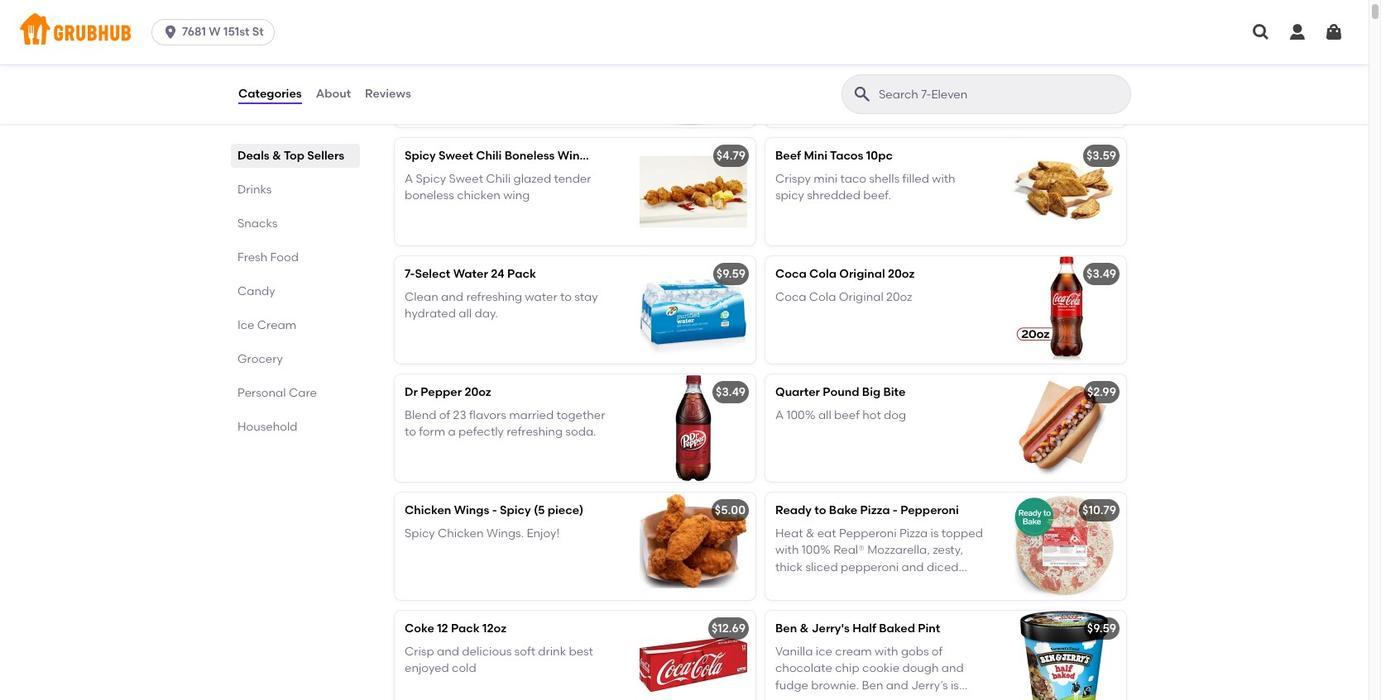 Task type: vqa. For each thing, say whether or not it's contained in the screenshot.


Task type: locate. For each thing, give the bounding box(es) containing it.
chicken
[[457, 189, 501, 203]]

and up sauced
[[903, 54, 925, 68]]

1 vertical spatial $3.49
[[716, 385, 746, 399]]

refreshing inside blend of 23 flavors married together to form a pefectly refreshing soda.
[[507, 426, 563, 440]]

a inside blend of 23 flavors married together to form a pefectly refreshing soda.
[[448, 426, 456, 440]]

chili up wing
[[486, 172, 511, 186]]

1 horizontal spatial &
[[800, 622, 809, 636]]

chicken wings - spicy (5 piece) image
[[631, 493, 756, 601]]

gmo
[[864, 696, 894, 701]]

spicy up the "boneless"
[[416, 172, 446, 186]]

100%
[[477, 71, 506, 85], [787, 409, 816, 423]]

& for jerry's
[[800, 622, 809, 636]]

a inside the mozzarella, provolone, and parmesan cheeses on a parbaked sauced crust
[[841, 71, 849, 85]]

ben inside the vanilla ice cream with gobs of chocolate chip cookie dough and fudge brownie. ben and jerry's is made with non-gmo ingredients
[[862, 679, 883, 693]]

a down '23'
[[448, 426, 456, 440]]

with up cookie
[[875, 645, 898, 660]]

to down blend
[[405, 426, 416, 440]]

spicy down chicken wings - spicy (5 piece) at the bottom of the page
[[405, 527, 435, 541]]

7-
[[405, 267, 415, 281]]

of right gobs
[[932, 645, 943, 660]]

pepperoni left in
[[440, 54, 498, 68]]

drink
[[538, 645, 566, 660]]

ingredients
[[896, 696, 959, 701]]

0 horizontal spatial a
[[405, 172, 413, 186]]

refreshing up day.
[[466, 290, 522, 304]]

and inside crisp and delicious soft drink best enjoyed cold
[[437, 645, 459, 660]]

and up hydrated on the left of the page
[[441, 290, 463, 304]]

svg image inside 7681 w 151st st "button"
[[162, 24, 179, 41]]

ice
[[238, 319, 254, 333]]

ben up gmo
[[862, 679, 883, 693]]

1 vertical spatial all
[[818, 409, 831, 423]]

to inside blend of 23 flavors married together to form a pefectly refreshing soda.
[[405, 426, 416, 440]]

chicken up spicy chicken wings. enjoy!
[[405, 504, 451, 518]]

coca cola original 20oz
[[775, 267, 915, 281], [775, 290, 912, 304]]

pack right "12"
[[451, 622, 480, 636]]

1 horizontal spatial mozzarella,
[[775, 54, 838, 68]]

best
[[569, 645, 593, 660]]

crispy
[[775, 172, 811, 186]]

about
[[316, 87, 351, 101]]

chicken down chicken wings - spicy (5 piece) at the bottom of the page
[[438, 527, 484, 541]]

quarter pound big bite image
[[1002, 375, 1126, 482]]

and up is at the right of the page
[[942, 662, 964, 676]]

1 vertical spatial of
[[932, 645, 943, 660]]

with inside crispy mini taco shells filled with spicy shredded beef.
[[932, 172, 956, 186]]

bake
[[829, 504, 858, 518]]

0 vertical spatial to
[[560, 290, 572, 304]]

spicy sweet chili boneless wings 8 count
[[405, 149, 638, 163]]

0 vertical spatial coca
[[775, 267, 807, 281]]

and up cold
[[437, 645, 459, 660]]

1 horizontal spatial of
[[932, 645, 943, 660]]

with down brownie. at the right of the page
[[812, 696, 835, 701]]

day.
[[475, 307, 498, 321]]

1 vertical spatial &
[[800, 622, 809, 636]]

magnifying glass icon image
[[852, 84, 872, 104]]

1 vertical spatial pack
[[451, 622, 480, 636]]

2 coca cola original 20oz from the top
[[775, 290, 912, 304]]

hot
[[862, 409, 881, 423]]

1 horizontal spatial pepperoni
[[900, 504, 959, 518]]

to
[[560, 290, 572, 304], [405, 426, 416, 440], [815, 504, 826, 518]]

all inside the clean and refreshing water to stay hydrated all day.
[[459, 307, 472, 321]]

0 vertical spatial $3.49
[[1087, 267, 1116, 281]]

of left '23'
[[439, 409, 450, 423]]

& up vanilla
[[800, 622, 809, 636]]

wings
[[558, 149, 593, 163], [454, 504, 489, 518]]

pack
[[507, 267, 536, 281], [451, 622, 480, 636]]

sellers
[[307, 149, 344, 163]]

1 vertical spatial coca
[[775, 290, 806, 304]]

categories
[[238, 87, 302, 101]]

pepperoni down sliced
[[525, 104, 583, 118]]

a for a spicy sweet chili glazed tender boneless chicken wing
[[405, 172, 413, 186]]

tender
[[554, 172, 591, 186]]

- up wings.
[[492, 504, 497, 518]]

1 vertical spatial cola
[[809, 290, 836, 304]]

0 horizontal spatial &
[[272, 149, 281, 163]]

0 vertical spatial of
[[439, 409, 450, 423]]

- right pizza
[[893, 504, 898, 518]]

1 vertical spatial coca cola original 20oz
[[775, 290, 912, 304]]

0 vertical spatial mozzarella,
[[775, 54, 838, 68]]

1 vertical spatial refreshing
[[507, 426, 563, 440]]

diced
[[491, 104, 523, 118]]

and inside the large pepperoni in every bite! topped with 100% whole milk real® mozzarella, zesty, thick sliced pepperoni and diced pepperoni chunks.
[[466, 104, 488, 118]]

pefectly
[[458, 426, 504, 440]]

1 horizontal spatial pepperoni
[[525, 104, 583, 118]]

care
[[289, 386, 317, 401]]

topped
[[405, 71, 447, 85]]

about button
[[315, 65, 352, 124]]

svg image
[[1251, 22, 1271, 42], [1288, 22, 1308, 42], [162, 24, 179, 41]]

12oz
[[483, 622, 506, 636]]

1 pepperoni from the left
[[405, 104, 463, 118]]

spicy chicken wings. enjoy!
[[405, 527, 560, 541]]

sweet
[[439, 149, 473, 163], [449, 172, 483, 186]]

candy
[[238, 285, 275, 299]]

piece)
[[548, 504, 584, 518]]

1 horizontal spatial to
[[560, 290, 572, 304]]

1 horizontal spatial a
[[775, 409, 784, 423]]

pepperoni
[[440, 54, 498, 68], [900, 504, 959, 518]]

& left top
[[272, 149, 281, 163]]

refreshing down married
[[507, 426, 563, 440]]

sweet up chicken
[[449, 172, 483, 186]]

coca cola original 20oz image
[[1002, 256, 1126, 364]]

jerry's
[[911, 679, 948, 693]]

1 vertical spatial chili
[[486, 172, 511, 186]]

0 vertical spatial pack
[[507, 267, 536, 281]]

0 vertical spatial cola
[[809, 267, 837, 281]]

1 horizontal spatial svg image
[[1251, 22, 1271, 42]]

and down zesty,
[[466, 104, 488, 118]]

0 horizontal spatial $9.59
[[717, 267, 746, 281]]

cheeses
[[775, 71, 821, 85]]

snacks
[[238, 217, 277, 231]]

0 vertical spatial all
[[459, 307, 472, 321]]

made
[[775, 696, 809, 701]]

coca
[[775, 267, 807, 281], [775, 290, 806, 304]]

and inside the clean and refreshing water to stay hydrated all day.
[[441, 290, 463, 304]]

beef mini tacos 10pc
[[775, 149, 893, 163]]

1 vertical spatial to
[[405, 426, 416, 440]]

chili inside a spicy sweet chili glazed tender boneless chicken wing
[[486, 172, 511, 186]]

7681 w 151st st
[[182, 25, 264, 39]]

2 pepperoni from the left
[[525, 104, 583, 118]]

1 horizontal spatial $9.59
[[1087, 622, 1116, 636]]

1 vertical spatial 100%
[[787, 409, 816, 423]]

1 horizontal spatial ben
[[862, 679, 883, 693]]

and
[[903, 54, 925, 68], [466, 104, 488, 118], [441, 290, 463, 304], [437, 645, 459, 660], [942, 662, 964, 676], [886, 679, 908, 693]]

0 horizontal spatial a
[[448, 426, 456, 440]]

100% down quarter at the right bottom of page
[[787, 409, 816, 423]]

2 horizontal spatial svg image
[[1288, 22, 1308, 42]]

0 horizontal spatial wings
[[454, 504, 489, 518]]

0 horizontal spatial mozzarella,
[[405, 87, 467, 101]]

chili up a spicy sweet chili glazed tender boneless chicken wing
[[476, 149, 502, 163]]

7-select water 24 pack image
[[631, 256, 756, 364]]

chili
[[476, 149, 502, 163], [486, 172, 511, 186]]

grocery
[[238, 353, 283, 367]]

0 horizontal spatial svg image
[[162, 24, 179, 41]]

ben up vanilla
[[775, 622, 797, 636]]

2 vertical spatial to
[[815, 504, 826, 518]]

fresh food
[[238, 251, 299, 265]]

every
[[513, 54, 543, 68]]

mozzarella, up 'cheeses'
[[775, 54, 838, 68]]

1 horizontal spatial a
[[841, 71, 849, 85]]

wings up tender
[[558, 149, 593, 163]]

refreshing
[[466, 290, 522, 304], [507, 426, 563, 440]]

0 horizontal spatial $3.49
[[716, 385, 746, 399]]

to left stay
[[560, 290, 572, 304]]

sauced
[[909, 71, 951, 85]]

mozzarella,
[[775, 54, 838, 68], [405, 87, 467, 101]]

a inside a spicy sweet chili glazed tender boneless chicken wing
[[405, 172, 413, 186]]

0 vertical spatial $9.59
[[717, 267, 746, 281]]

0 horizontal spatial to
[[405, 426, 416, 440]]

mozzarella, down 'topped'
[[405, 87, 467, 101]]

0 vertical spatial a
[[405, 172, 413, 186]]

all left beef
[[818, 409, 831, 423]]

pepperoni right pizza
[[900, 504, 959, 518]]

0 vertical spatial coca cola original 20oz
[[775, 267, 915, 281]]

0 vertical spatial wings
[[558, 149, 593, 163]]

pack right the 24
[[507, 267, 536, 281]]

pepperoni inside the large pepperoni in every bite! topped with 100% whole milk real® mozzarella, zesty, thick sliced pepperoni and diced pepperoni chunks.
[[440, 54, 498, 68]]

0 vertical spatial sweet
[[439, 149, 473, 163]]

coke
[[405, 622, 434, 636]]

with up zesty,
[[450, 71, 474, 85]]

sliced
[[533, 87, 566, 101]]

cream
[[257, 319, 296, 333]]

0 vertical spatial &
[[272, 149, 281, 163]]

ice
[[816, 645, 832, 660]]

0 horizontal spatial 100%
[[477, 71, 506, 85]]

1 vertical spatial sweet
[[449, 172, 483, 186]]

ben
[[775, 622, 797, 636], [862, 679, 883, 693]]

0 vertical spatial 100%
[[477, 71, 506, 85]]

0 vertical spatial a
[[841, 71, 849, 85]]

$9.59 for vanilla ice cream with gobs of chocolate chip cookie dough and fudge brownie. ben and jerry's is made with non-gmo ingredients 
[[1087, 622, 1116, 636]]

dog
[[884, 409, 906, 423]]

1 vertical spatial a
[[775, 409, 784, 423]]

2 - from the left
[[893, 504, 898, 518]]

7-select water 24 pack
[[405, 267, 536, 281]]

1 horizontal spatial 100%
[[787, 409, 816, 423]]

sweet down 'chunks.'
[[439, 149, 473, 163]]

a down quarter at the right bottom of page
[[775, 409, 784, 423]]

1 horizontal spatial $3.49
[[1087, 267, 1116, 281]]

dr
[[405, 385, 418, 399]]

1 vertical spatial a
[[448, 426, 456, 440]]

mini
[[814, 172, 838, 186]]

1 vertical spatial pepperoni
[[900, 504, 959, 518]]

quarter pound big bite
[[775, 385, 906, 399]]

mozzarella, inside the large pepperoni in every bite! topped with 100% whole milk real® mozzarella, zesty, thick sliced pepperoni and diced pepperoni chunks.
[[405, 87, 467, 101]]

0 horizontal spatial -
[[492, 504, 497, 518]]

pepperoni up 'chunks.'
[[405, 104, 463, 118]]

wings up spicy chicken wings. enjoy!
[[454, 504, 489, 518]]

$9.59 for clean and refreshing water to stay hydrated all day.
[[717, 267, 746, 281]]

chicken
[[405, 504, 451, 518], [438, 527, 484, 541]]

chocolate
[[775, 662, 832, 676]]

1 vertical spatial original
[[839, 290, 884, 304]]

beef
[[834, 409, 860, 423]]

a up the "boneless"
[[405, 172, 413, 186]]

with right filled at right top
[[932, 172, 956, 186]]

0 horizontal spatial of
[[439, 409, 450, 423]]

of
[[439, 409, 450, 423], [932, 645, 943, 660]]

0 vertical spatial original
[[839, 267, 885, 281]]

0 horizontal spatial all
[[459, 307, 472, 321]]

100% up zesty,
[[477, 71, 506, 85]]

real®
[[570, 71, 601, 85]]

8
[[596, 149, 603, 163]]

2 vertical spatial 20oz
[[465, 385, 491, 399]]

to left bake
[[815, 504, 826, 518]]

wing
[[503, 189, 530, 203]]

large
[[405, 54, 437, 68]]

chunks.
[[405, 121, 447, 135]]

1 vertical spatial mozzarella,
[[405, 87, 467, 101]]

2 horizontal spatial to
[[815, 504, 826, 518]]

1 vertical spatial $9.59
[[1087, 622, 1116, 636]]

non-
[[838, 696, 864, 701]]

0 vertical spatial ben
[[775, 622, 797, 636]]

1 horizontal spatial -
[[893, 504, 898, 518]]

all left day.
[[459, 307, 472, 321]]

0 vertical spatial refreshing
[[466, 290, 522, 304]]

0 horizontal spatial pepperoni
[[405, 104, 463, 118]]

large pizza - cheese image
[[1002, 20, 1126, 127]]

0 vertical spatial pepperoni
[[440, 54, 498, 68]]

crispy mini taco shells filled with spicy shredded beef.
[[775, 172, 956, 203]]

sweet inside a spicy sweet chili glazed tender boneless chicken wing
[[449, 172, 483, 186]]

1 vertical spatial ben
[[862, 679, 883, 693]]

dr pepper 20oz image
[[631, 375, 756, 482]]

a right the on
[[841, 71, 849, 85]]

dr pepper 20oz
[[405, 385, 491, 399]]

0 horizontal spatial pepperoni
[[440, 54, 498, 68]]

1 vertical spatial wings
[[454, 504, 489, 518]]



Task type: describe. For each thing, give the bounding box(es) containing it.
1 - from the left
[[492, 504, 497, 518]]

clean and refreshing water to stay hydrated all day.
[[405, 290, 598, 321]]

1 horizontal spatial wings
[[558, 149, 593, 163]]

form
[[419, 426, 445, 440]]

1 horizontal spatial all
[[818, 409, 831, 423]]

in
[[500, 54, 510, 68]]

half
[[853, 622, 876, 636]]

23
[[453, 409, 466, 423]]

10pc
[[866, 149, 893, 163]]

to inside the clean and refreshing water to stay hydrated all day.
[[560, 290, 572, 304]]

7681 w 151st st button
[[152, 19, 281, 46]]

drinks
[[238, 183, 272, 197]]

24
[[491, 267, 505, 281]]

cookie
[[862, 662, 900, 676]]

ben & jerry's half baked pint image
[[1002, 611, 1126, 701]]

ready
[[775, 504, 812, 518]]

wings.
[[487, 527, 524, 541]]

beef.
[[863, 189, 891, 203]]

gobs
[[901, 645, 929, 660]]

0 horizontal spatial pack
[[451, 622, 480, 636]]

cream
[[835, 645, 872, 660]]

of inside the vanilla ice cream with gobs of chocolate chip cookie dough and fudge brownie. ben and jerry's is made with non-gmo ingredients
[[932, 645, 943, 660]]

1 vertical spatial 20oz
[[886, 290, 912, 304]]

large pizza - pepperoni image
[[631, 20, 756, 127]]

filled
[[902, 172, 929, 186]]

spicy sweet chili boneless wings 8 count image
[[631, 138, 756, 245]]

baked
[[879, 622, 915, 636]]

categories button
[[238, 65, 303, 124]]

brownie.
[[811, 679, 859, 693]]

refreshing inside the clean and refreshing water to stay hydrated all day.
[[466, 290, 522, 304]]

mozzarella, inside the mozzarella, provolone, and parmesan cheeses on a parbaked sauced crust
[[775, 54, 838, 68]]

$10.79
[[1082, 504, 1116, 518]]

flavors
[[469, 409, 506, 423]]

0 vertical spatial chicken
[[405, 504, 451, 518]]

boneless
[[405, 189, 454, 203]]

stay
[[575, 290, 598, 304]]

beef mini tacos 10pc image
[[1002, 138, 1126, 245]]

1 coca cola original 20oz from the top
[[775, 267, 915, 281]]

$3.49 for blend of 23 flavors married together to form a pefectly refreshing soda.
[[716, 385, 746, 399]]

large pepperoni in every bite! topped with 100% whole milk real® mozzarella, zesty, thick sliced pepperoni and diced pepperoni chunks.
[[405, 54, 601, 135]]

1 coca from the top
[[775, 267, 807, 281]]

crisp
[[405, 645, 434, 660]]

parmesan
[[928, 54, 985, 68]]

spicy
[[775, 189, 804, 203]]

coke 12 pack 12oz image
[[631, 611, 756, 701]]

cold
[[452, 662, 476, 676]]

clean
[[405, 290, 438, 304]]

fudge
[[775, 679, 808, 693]]

shells
[[869, 172, 900, 186]]

crust
[[954, 71, 982, 85]]

reviews
[[365, 87, 411, 101]]

& for top
[[272, 149, 281, 163]]

dough
[[902, 662, 939, 676]]

enjoyed
[[405, 662, 449, 676]]

0 vertical spatial 20oz
[[888, 267, 915, 281]]

big
[[862, 385, 881, 399]]

(5
[[534, 504, 545, 518]]

pound
[[823, 385, 859, 399]]

tacos
[[830, 149, 864, 163]]

and inside the mozzarella, provolone, and parmesan cheeses on a parbaked sauced crust
[[903, 54, 925, 68]]

taco
[[840, 172, 866, 186]]

2 coca from the top
[[775, 290, 806, 304]]

on
[[824, 71, 838, 85]]

jerry's
[[812, 622, 850, 636]]

a for a 100% all beef hot dog
[[775, 409, 784, 423]]

enjoy!
[[527, 527, 560, 541]]

delicious
[[462, 645, 512, 660]]

w
[[209, 25, 221, 39]]

glazed
[[514, 172, 551, 186]]

1 horizontal spatial pack
[[507, 267, 536, 281]]

100% inside the large pepperoni in every bite! topped with 100% whole milk real® mozzarella, zesty, thick sliced pepperoni and diced pepperoni chunks.
[[477, 71, 506, 85]]

deals & top sellers
[[238, 149, 344, 163]]

$3.49 for coca cola original 20oz
[[1087, 267, 1116, 281]]

water
[[525, 290, 557, 304]]

top
[[284, 149, 305, 163]]

milk
[[544, 71, 567, 85]]

blend of 23 flavors married together to form a pefectly refreshing soda.
[[405, 409, 605, 440]]

beef
[[775, 149, 801, 163]]

mozzarella, provolone, and parmesan cheeses on a parbaked sauced crust button
[[765, 20, 1126, 127]]

1 vertical spatial chicken
[[438, 527, 484, 541]]

blend
[[405, 409, 437, 423]]

ready to bake pizza - pepperoni
[[775, 504, 959, 518]]

of inside blend of 23 flavors married together to form a pefectly refreshing soda.
[[439, 409, 450, 423]]

with inside the large pepperoni in every bite! topped with 100% whole milk real® mozzarella, zesty, thick sliced pepperoni and diced pepperoni chunks.
[[450, 71, 474, 85]]

spicy inside a spicy sweet chili glazed tender boneless chicken wing
[[416, 172, 446, 186]]

spicy down 'chunks.'
[[405, 149, 436, 163]]

chicken wings - spicy (5 piece)
[[405, 504, 584, 518]]

svg image
[[1324, 22, 1344, 42]]

household
[[238, 420, 298, 434]]

7681
[[182, 25, 206, 39]]

$12.69
[[712, 622, 746, 636]]

ben & jerry's half baked pint
[[775, 622, 940, 636]]

count
[[605, 149, 638, 163]]

Search 7-Eleven search field
[[877, 87, 1125, 103]]

pizza
[[860, 504, 890, 518]]

mozzarella, provolone, and parmesan cheeses on a parbaked sauced crust
[[775, 54, 985, 85]]

pepper
[[421, 385, 462, 399]]

mini
[[804, 149, 828, 163]]

bite!
[[546, 54, 571, 68]]

spicy left (5
[[500, 504, 531, 518]]

0 vertical spatial chili
[[476, 149, 502, 163]]

bite
[[883, 385, 906, 399]]

a 100% all beef hot dog
[[775, 409, 906, 423]]

vanilla ice cream with gobs of chocolate chip cookie dough and fudge brownie. ben and jerry's is made with non-gmo ingredients 
[[775, 645, 984, 701]]

large pepperoni in every bite! topped with 100% whole milk real® mozzarella, zesty, thick sliced pepperoni and diced pepperoni chunks. button
[[395, 20, 756, 135]]

whole
[[508, 71, 542, 85]]

water
[[453, 267, 488, 281]]

and up gmo
[[886, 679, 908, 693]]

0 horizontal spatial ben
[[775, 622, 797, 636]]

ready to bake pizza - pepperoni image
[[1002, 493, 1126, 601]]

reviews button
[[364, 65, 412, 124]]

shredded
[[807, 189, 861, 203]]

main navigation navigation
[[0, 0, 1369, 65]]

ice cream
[[238, 319, 296, 333]]



